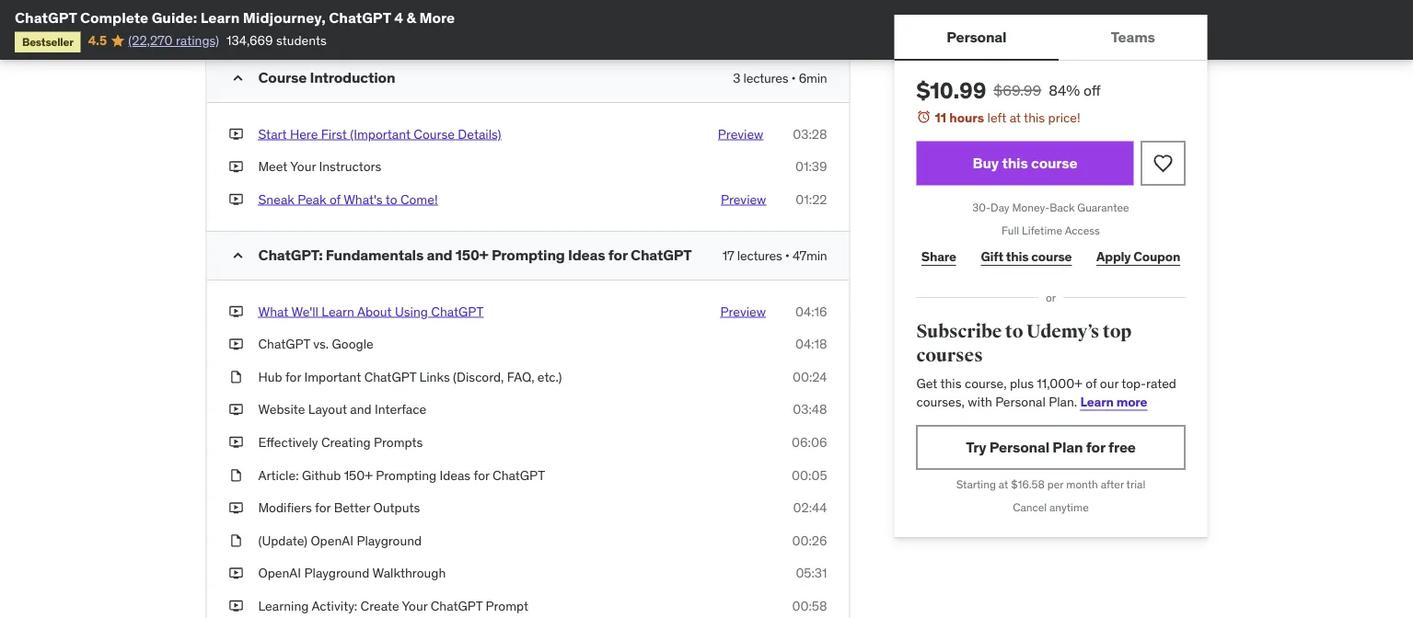 Task type: describe. For each thing, give the bounding box(es) containing it.
0 vertical spatial 150+
[[456, 246, 488, 264]]

what's
[[344, 191, 383, 208]]

30-
[[972, 201, 991, 215]]

get
[[916, 375, 938, 392]]

0 horizontal spatial ideas
[[440, 467, 471, 484]]

top
[[1103, 321, 1132, 343]]

first
[[321, 126, 347, 142]]

or
[[1046, 291, 1056, 305]]

personal button
[[894, 15, 1059, 59]]

$69.99
[[994, 81, 1041, 99]]

learn more
[[1080, 393, 1147, 410]]

complete
[[80, 8, 148, 27]]

1 vertical spatial playground
[[304, 565, 369, 582]]

33 sections • 322 lectures • 18h 26m total length
[[206, 26, 485, 43]]

18h 26m
[[366, 26, 416, 43]]

what we'll learn about using chatgpt button
[[258, 303, 484, 321]]

bestseller
[[22, 34, 73, 49]]

sections
[[224, 26, 272, 43]]

&
[[406, 8, 416, 27]]

plan.
[[1049, 393, 1077, 410]]

after
[[1101, 478, 1124, 492]]

buy this course button
[[916, 141, 1134, 186]]

get this course, plus 11,000+ of our top-rated courses, with personal plan.
[[916, 375, 1176, 410]]

length
[[448, 26, 485, 43]]

meet
[[258, 158, 288, 175]]

sneak peak of what's to come!
[[258, 191, 438, 208]]

introduction
[[310, 68, 395, 87]]

(important
[[350, 126, 411, 142]]

here
[[290, 126, 318, 142]]

30-day money-back guarantee full lifetime access
[[972, 201, 1129, 238]]

access
[[1065, 224, 1100, 238]]

this for gift
[[1006, 248, 1029, 265]]

back
[[1050, 201, 1075, 215]]

03:48
[[793, 401, 827, 418]]

3 xsmall image from the top
[[229, 191, 243, 209]]

1 horizontal spatial your
[[402, 598, 427, 615]]

this for buy
[[1002, 154, 1028, 173]]

05:31
[[796, 565, 827, 582]]

4.5
[[88, 32, 107, 49]]

learn more link
[[1080, 393, 1147, 410]]

chatgpt: fundamentals and 150+ prompting ideas for chatgpt
[[258, 246, 692, 264]]

full
[[1002, 224, 1019, 238]]

off
[[1084, 81, 1101, 99]]

details)
[[458, 126, 501, 142]]

coupon
[[1134, 248, 1180, 265]]

xsmall image for learning activity: create your chatgpt prompt
[[229, 598, 243, 616]]

wishlist image
[[1152, 152, 1174, 175]]

faq,
[[507, 369, 534, 385]]

gift
[[981, 248, 1003, 265]]

gift this course link
[[976, 239, 1077, 275]]

start
[[258, 126, 287, 142]]

6min
[[799, 70, 827, 86]]

midjourney,
[[243, 8, 326, 27]]

134,669
[[227, 32, 273, 49]]

personal inside get this course, plus 11,000+ of our top-rated courses, with personal plan.
[[995, 393, 1046, 410]]

layout
[[308, 401, 347, 418]]

alarm image
[[916, 110, 931, 124]]

chatgpt:
[[258, 246, 323, 264]]

guide:
[[152, 8, 197, 27]]

of inside the 'sneak peak of what's to come!' button
[[329, 191, 341, 208]]

etc.)
[[537, 369, 562, 385]]

buy
[[973, 154, 999, 173]]

subscribe
[[916, 321, 1002, 343]]

personal inside button
[[947, 27, 1007, 46]]

1 xsmall image from the top
[[229, 125, 243, 143]]

$16.58
[[1011, 478, 1045, 492]]

xsmall image for chatgpt vs. google
[[229, 335, 243, 353]]

(update) openai playground
[[258, 533, 422, 549]]

walkthrough
[[372, 565, 446, 582]]

learning
[[258, 598, 309, 615]]

xsmall image for openai playground walkthrough
[[229, 565, 243, 583]]

xsmall image for article: github 150+ prompting ideas for chatgpt
[[229, 467, 243, 485]]

17 lectures • 47min
[[722, 247, 827, 264]]

gift this course
[[981, 248, 1072, 265]]

1 vertical spatial openai
[[258, 565, 301, 582]]

small image for course introduction
[[229, 69, 247, 87]]

prompts
[[374, 434, 423, 451]]

website
[[258, 401, 305, 418]]

we'll
[[291, 303, 318, 320]]

per
[[1047, 478, 1064, 492]]

course for buy this course
[[1031, 154, 1078, 173]]

3 lectures • 6min
[[733, 70, 827, 86]]

total
[[419, 26, 445, 43]]

courses
[[916, 344, 983, 367]]

price!
[[1048, 109, 1080, 126]]

(22,270
[[128, 32, 173, 49]]

teams
[[1111, 27, 1155, 46]]

google
[[332, 336, 373, 352]]

00:58
[[792, 598, 827, 615]]

come!
[[400, 191, 438, 208]]

04:16
[[795, 303, 827, 320]]

course for gift this course
[[1031, 248, 1072, 265]]

sneak
[[258, 191, 294, 208]]

xsmall image for effectively creating prompts
[[229, 434, 243, 452]]

17
[[722, 247, 734, 264]]

chatgpt complete guide: learn midjourney, chatgpt 4 & more
[[15, 8, 455, 27]]

money-
[[1012, 201, 1050, 215]]

4
[[394, 8, 403, 27]]

0 horizontal spatial learn
[[200, 8, 240, 27]]

xsmall image for (update) openai playground
[[229, 532, 243, 550]]

preview for chatgpt: fundamentals and 150+ prompting ideas for chatgpt
[[720, 303, 766, 320]]

of inside get this course, plus 11,000+ of our top-rated courses, with personal plan.
[[1086, 375, 1097, 392]]

small image for chatgpt: fundamentals and 150+ prompting ideas for chatgpt
[[229, 247, 247, 265]]

2 horizontal spatial learn
[[1080, 393, 1114, 410]]

buy this course
[[973, 154, 1078, 173]]



Task type: vqa. For each thing, say whether or not it's contained in the screenshot.
feedback
no



Task type: locate. For each thing, give the bounding box(es) containing it.
learn right we'll
[[322, 303, 354, 320]]

to inside subscribe to udemy's top courses
[[1005, 321, 1023, 343]]

preview up 17
[[721, 191, 766, 208]]

your down walkthrough
[[402, 598, 427, 615]]

0 vertical spatial preview
[[718, 126, 763, 142]]

links
[[419, 369, 450, 385]]

fundamentals
[[326, 246, 424, 264]]

playground
[[357, 533, 422, 549], [304, 565, 369, 582]]

left
[[987, 109, 1006, 126]]

month
[[1066, 478, 1098, 492]]

ratings)
[[176, 32, 219, 49]]

1 horizontal spatial of
[[1086, 375, 1097, 392]]

course inside button
[[414, 126, 455, 142]]

xsmall image for modifiers for better outputs
[[229, 499, 243, 517]]

chatgpt vs. google
[[258, 336, 373, 352]]

your
[[290, 158, 316, 175], [402, 598, 427, 615]]

1 horizontal spatial 150+
[[456, 246, 488, 264]]

1 horizontal spatial course
[[414, 126, 455, 142]]

4 xsmall image from the top
[[229, 303, 243, 321]]

of right peak
[[329, 191, 341, 208]]

1 horizontal spatial openai
[[311, 533, 354, 549]]

this right buy
[[1002, 154, 1028, 173]]

xsmall image
[[229, 125, 243, 143], [229, 158, 243, 176], [229, 191, 243, 209], [229, 303, 243, 321], [229, 368, 243, 386], [229, 401, 243, 419], [229, 434, 243, 452], [229, 467, 243, 485], [229, 565, 243, 583], [229, 598, 243, 616]]

prompt
[[486, 598, 529, 615]]

0 vertical spatial playground
[[357, 533, 422, 549]]

1 vertical spatial course
[[1031, 248, 1072, 265]]

important
[[304, 369, 361, 385]]

$10.99 $69.99 84% off
[[916, 76, 1101, 104]]

1 horizontal spatial learn
[[322, 303, 354, 320]]

10 xsmall image from the top
[[229, 598, 243, 616]]

of left the our
[[1086, 375, 1097, 392]]

lectures right 322
[[309, 26, 355, 43]]

openai playground walkthrough
[[258, 565, 446, 582]]

subscribe to udemy's top courses
[[916, 321, 1132, 367]]

1 horizontal spatial and
[[427, 246, 452, 264]]

1 horizontal spatial at
[[1010, 109, 1021, 126]]

1 vertical spatial small image
[[229, 247, 247, 265]]

xsmall image left chatgpt vs. google
[[229, 335, 243, 353]]

8 xsmall image from the top
[[229, 467, 243, 485]]

courses,
[[916, 393, 965, 410]]

this
[[1024, 109, 1045, 126], [1002, 154, 1028, 173], [1006, 248, 1029, 265], [940, 375, 962, 392]]

0 vertical spatial of
[[329, 191, 341, 208]]

share button
[[916, 239, 961, 275]]

0 horizontal spatial and
[[350, 401, 372, 418]]

2 vertical spatial learn
[[1080, 393, 1114, 410]]

and
[[427, 246, 452, 264], [350, 401, 372, 418]]

chatgpt inside button
[[431, 303, 484, 320]]

2 vertical spatial personal
[[989, 438, 1049, 457]]

create
[[361, 598, 399, 615]]

• for 33 sections • 322 lectures • 18h 26m total length
[[276, 26, 280, 43]]

150+
[[456, 246, 488, 264], [344, 467, 373, 484]]

hub for important chatgpt links (discord, faq, etc.)
[[258, 369, 562, 385]]

start here first (important course details) button
[[258, 125, 501, 143]]

0 vertical spatial your
[[290, 158, 316, 175]]

84%
[[1049, 81, 1080, 99]]

1 horizontal spatial prompting
[[491, 246, 565, 264]]

openai down (update)
[[258, 565, 301, 582]]

hours
[[949, 109, 984, 126]]

$10.99
[[916, 76, 986, 104]]

7 xsmall image from the top
[[229, 434, 243, 452]]

playground up 'activity:' on the left bottom
[[304, 565, 369, 582]]

course down 'lifetime'
[[1031, 248, 1072, 265]]

prompting
[[491, 246, 565, 264], [376, 467, 437, 484]]

0 vertical spatial small image
[[229, 69, 247, 87]]

0 vertical spatial xsmall image
[[229, 335, 243, 353]]

apply coupon button
[[1092, 239, 1185, 275]]

lectures right 17
[[737, 247, 782, 264]]

0 vertical spatial course
[[1031, 154, 1078, 173]]

1 vertical spatial lectures
[[743, 70, 788, 86]]

lectures for chatgpt: fundamentals and 150+ prompting ideas for chatgpt
[[737, 247, 782, 264]]

to left the come!
[[386, 191, 397, 208]]

interface
[[375, 401, 426, 418]]

small image down 134,669
[[229, 69, 247, 87]]

xsmall image left modifiers
[[229, 499, 243, 517]]

rated
[[1146, 375, 1176, 392]]

xsmall image for hub for important chatgpt links (discord, faq, etc.)
[[229, 368, 243, 386]]

article:
[[258, 467, 299, 484]]

website layout and interface
[[258, 401, 426, 418]]

11 hours left at this price!
[[935, 109, 1080, 126]]

learn down the our
[[1080, 393, 1114, 410]]

0 vertical spatial at
[[1010, 109, 1021, 126]]

preview
[[718, 126, 763, 142], [721, 191, 766, 208], [720, 303, 766, 320]]

11,000+
[[1037, 375, 1083, 392]]

0 vertical spatial course
[[258, 68, 307, 87]]

0 vertical spatial prompting
[[491, 246, 565, 264]]

00:05
[[792, 467, 827, 484]]

03:28
[[793, 126, 827, 142]]

04:18
[[795, 336, 827, 352]]

tab list
[[894, 15, 1207, 61]]

using
[[395, 303, 428, 320]]

1 vertical spatial to
[[1005, 321, 1023, 343]]

learn inside button
[[322, 303, 354, 320]]

and right layout
[[350, 401, 372, 418]]

1 vertical spatial learn
[[322, 303, 354, 320]]

1 vertical spatial of
[[1086, 375, 1097, 392]]

47min
[[793, 247, 827, 264]]

what
[[258, 303, 289, 320]]

this up courses,
[[940, 375, 962, 392]]

day
[[991, 201, 1010, 215]]

about
[[357, 303, 392, 320]]

1 vertical spatial course
[[414, 126, 455, 142]]

0 vertical spatial learn
[[200, 8, 240, 27]]

start here first (important course details)
[[258, 126, 501, 142]]

0 vertical spatial to
[[386, 191, 397, 208]]

• left 6min
[[791, 70, 796, 86]]

personal up $10.99
[[947, 27, 1007, 46]]

• left 47min at the top right of the page
[[785, 247, 790, 264]]

share
[[921, 248, 956, 265]]

to left udemy's
[[1005, 321, 1023, 343]]

to
[[386, 191, 397, 208], [1005, 321, 1023, 343]]

0 horizontal spatial prompting
[[376, 467, 437, 484]]

2 small image from the top
[[229, 247, 247, 265]]

• for 3 lectures • 6min
[[791, 70, 796, 86]]

and down the come!
[[427, 246, 452, 264]]

anytime
[[1050, 501, 1089, 515]]

3
[[733, 70, 740, 86]]

0 vertical spatial openai
[[311, 533, 354, 549]]

5 xsmall image from the top
[[229, 368, 243, 386]]

1 xsmall image from the top
[[229, 335, 243, 353]]

learning activity: create your chatgpt prompt
[[258, 598, 529, 615]]

cancel
[[1013, 501, 1047, 515]]

xsmall image
[[229, 335, 243, 353], [229, 499, 243, 517], [229, 532, 243, 550]]

lectures for course introduction
[[743, 70, 788, 86]]

course left details) at the left of page
[[414, 126, 455, 142]]

0 vertical spatial personal
[[947, 27, 1007, 46]]

2 vertical spatial preview
[[720, 303, 766, 320]]

• for 17 lectures • 47min
[[785, 247, 790, 264]]

1 vertical spatial your
[[402, 598, 427, 615]]

0 horizontal spatial course
[[258, 68, 307, 87]]

this inside get this course, plus 11,000+ of our top-rated courses, with personal plan.
[[940, 375, 962, 392]]

at left $16.58 on the bottom of the page
[[999, 478, 1008, 492]]

this inside button
[[1002, 154, 1028, 173]]

ideas
[[568, 246, 605, 264], [440, 467, 471, 484]]

2 vertical spatial xsmall image
[[229, 532, 243, 550]]

9 xsmall image from the top
[[229, 565, 243, 583]]

with
[[968, 393, 992, 410]]

1 small image from the top
[[229, 69, 247, 87]]

0 vertical spatial and
[[427, 246, 452, 264]]

0 horizontal spatial your
[[290, 158, 316, 175]]

course up the 'back'
[[1031, 154, 1078, 173]]

(update)
[[258, 533, 307, 549]]

2 vertical spatial lectures
[[737, 247, 782, 264]]

this for get
[[940, 375, 962, 392]]

small image left chatgpt: on the left
[[229, 247, 247, 265]]

preview down 17
[[720, 303, 766, 320]]

try personal plan for free link
[[916, 426, 1185, 470]]

at
[[1010, 109, 1021, 126], [999, 478, 1008, 492]]

00:26
[[792, 533, 827, 549]]

personal up $16.58 on the bottom of the page
[[989, 438, 1049, 457]]

0 vertical spatial ideas
[[568, 246, 605, 264]]

1 vertical spatial 150+
[[344, 467, 373, 484]]

try
[[966, 438, 986, 457]]

article: github 150+ prompting ideas for chatgpt
[[258, 467, 545, 484]]

1 horizontal spatial ideas
[[568, 246, 605, 264]]

1 vertical spatial prompting
[[376, 467, 437, 484]]

(22,270 ratings)
[[128, 32, 219, 49]]

11
[[935, 109, 946, 126]]

0 horizontal spatial to
[[386, 191, 397, 208]]

peak
[[298, 191, 326, 208]]

xsmall image for meet your instructors
[[229, 158, 243, 176]]

personal down plus
[[995, 393, 1046, 410]]

at inside starting at $16.58 per month after trial cancel anytime
[[999, 478, 1008, 492]]

01:22
[[796, 191, 827, 208]]

0 horizontal spatial of
[[329, 191, 341, 208]]

small image
[[229, 69, 247, 87], [229, 247, 247, 265]]

students
[[276, 32, 327, 49]]

openai down modifiers for better outputs
[[311, 533, 354, 549]]

plus
[[1010, 375, 1034, 392]]

and for 150+
[[427, 246, 452, 264]]

00:24
[[793, 369, 827, 385]]

preview down 3
[[718, 126, 763, 142]]

this left price! at the top
[[1024, 109, 1045, 126]]

2 xsmall image from the top
[[229, 499, 243, 517]]

lifetime
[[1022, 224, 1062, 238]]

tab list containing personal
[[894, 15, 1207, 61]]

134,669 students
[[227, 32, 327, 49]]

(discord,
[[453, 369, 504, 385]]

0 horizontal spatial openai
[[258, 565, 301, 582]]

more
[[419, 8, 455, 27]]

6 xsmall image from the top
[[229, 401, 243, 419]]

playground down outputs
[[357, 533, 422, 549]]

02:44
[[793, 500, 827, 516]]

• left 18h 26m
[[359, 26, 363, 43]]

0 horizontal spatial at
[[999, 478, 1008, 492]]

1 vertical spatial personal
[[995, 393, 1046, 410]]

xsmall image left (update)
[[229, 532, 243, 550]]

hub
[[258, 369, 282, 385]]

preview for course introduction
[[718, 126, 763, 142]]

apply coupon
[[1097, 248, 1180, 265]]

0 vertical spatial lectures
[[309, 26, 355, 43]]

course inside gift this course link
[[1031, 248, 1072, 265]]

your right the "meet"
[[290, 158, 316, 175]]

creating
[[321, 434, 371, 451]]

lectures right 3
[[743, 70, 788, 86]]

1 vertical spatial at
[[999, 478, 1008, 492]]

to inside button
[[386, 191, 397, 208]]

better
[[334, 500, 370, 516]]

course inside the buy this course button
[[1031, 154, 1078, 173]]

learn up ratings)
[[200, 8, 240, 27]]

course
[[1031, 154, 1078, 173], [1031, 248, 1072, 265]]

0 horizontal spatial 150+
[[344, 467, 373, 484]]

1 horizontal spatial to
[[1005, 321, 1023, 343]]

2 xsmall image from the top
[[229, 158, 243, 176]]

xsmall image for website layout and interface
[[229, 401, 243, 419]]

our
[[1100, 375, 1119, 392]]

at right left
[[1010, 109, 1021, 126]]

course down the 134,669 students
[[258, 68, 307, 87]]

1 vertical spatial xsmall image
[[229, 499, 243, 517]]

1 vertical spatial preview
[[721, 191, 766, 208]]

1 vertical spatial and
[[350, 401, 372, 418]]

• left 322
[[276, 26, 280, 43]]

vs.
[[313, 336, 329, 352]]

3 xsmall image from the top
[[229, 532, 243, 550]]

this right gift
[[1006, 248, 1029, 265]]

modifiers for better outputs
[[258, 500, 420, 516]]

1 vertical spatial ideas
[[440, 467, 471, 484]]

and for interface
[[350, 401, 372, 418]]



